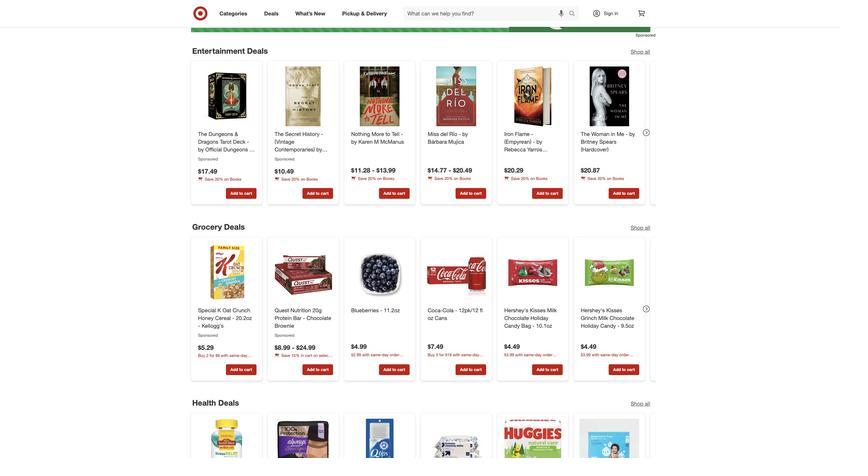 Task type: describe. For each thing, give the bounding box(es) containing it.
kellogg's
[[202, 322, 224, 329]]

save 20% on books button for $11.28 - $13.99
[[351, 176, 395, 182]]

save for $10.49
[[281, 177, 290, 182]]

add to cart for iron flame - (empyrean) - by rebecca yarros (hardcover)
[[537, 191, 559, 196]]

health deals
[[192, 398, 239, 408]]

on for $17.49
[[224, 177, 229, 182]]

deals link
[[259, 6, 287, 21]]

the for $17.49
[[198, 131, 207, 138]]

buy 3 for $18 with same-day order services button
[[428, 352, 486, 363]]

save 20% on books button for $10.49
[[275, 177, 318, 183]]

special k oat crunch honey cereal - 20.2oz - kellogg's
[[198, 307, 252, 329]]

the dungeons & dragons tarot deck - by official dungeons & dragons licensed
[[198, 131, 253, 161]]

(vintage
[[275, 139, 294, 145]]

bar
[[293, 315, 302, 321]]

by inside iron flame - (empyrean) - by rebecca yarros (hardcover)
[[537, 139, 542, 145]]

add to cart for blueberries - 11.2oz
[[384, 367, 405, 372]]

iron
[[505, 131, 514, 138]]

2 horizontal spatial &
[[361, 10, 365, 17]]

shop all link for grocery deals
[[631, 224, 651, 232]]

order for hershey's kisses grinch milk chocolate holiday candy - 9.5oz
[[620, 352, 629, 357]]

$8.99 - $24.99
[[275, 344, 315, 351]]

pickup
[[342, 10, 360, 17]]

1 dragons from the top
[[198, 139, 218, 145]]

on for $14.77 - $20.49
[[454, 176, 459, 181]]

save 20% on books button for $14.77 - $20.49
[[428, 176, 471, 182]]

miss del río - by bárbara mujica link
[[428, 131, 485, 146]]

order inside $5.29 buy 2 for $9 with same-day order services
[[198, 359, 208, 364]]

tell
[[392, 131, 400, 138]]

entertainment deals
[[192, 46, 268, 55]]

What can we help you find? suggestions appear below search field
[[404, 6, 571, 21]]

nothing
[[351, 131, 370, 138]]

order for hershey's kisses milk chocolate holiday candy bag - 10.1oz
[[543, 352, 553, 357]]

add for hershey's kisses grinch milk chocolate holiday candy - 9.5oz
[[614, 367, 621, 372]]

to for miss del río - by bárbara mujica
[[469, 191, 473, 196]]

nothing more to tell - by karen m mcmanus
[[351, 131, 404, 145]]

$2.99 with same-day order services button
[[351, 352, 410, 363]]

add to cart for hershey's kisses milk chocolate holiday candy bag - 10.1oz
[[537, 367, 559, 372]]

nutrition
[[291, 307, 311, 314]]

grinch
[[581, 315, 597, 321]]

buy for $5.29
[[198, 353, 205, 358]]

same- inside $5.29 buy 2 for $9 with same-day order services
[[229, 353, 241, 358]]

books for $20.29
[[536, 176, 548, 181]]

by inside the secret history - (vintage contemporaries) by donna tartt (paperback)
[[316, 146, 322, 153]]

services for hershey's kisses grinch milk chocolate holiday candy - 9.5oz
[[581, 358, 596, 363]]

deck
[[233, 139, 245, 145]]

cola
[[443, 307, 454, 314]]

candy inside "hershey's kisses milk chocolate holiday candy bag - 10.1oz"
[[505, 322, 520, 329]]

to for blueberries - 11.2oz
[[392, 367, 396, 372]]

$4.49 $3.99 with same-day order services for candy
[[581, 343, 629, 363]]

cart for nothing more to tell - by karen m mcmanus
[[397, 191, 405, 196]]

same- inside $7.49 buy 3 for $18 with same-day order services
[[462, 352, 473, 357]]

categories
[[220, 10, 248, 17]]

day for hershey's kisses grinch milk chocolate holiday candy - 9.5oz
[[612, 352, 619, 357]]

tartt
[[292, 154, 303, 161]]

(empyrean)
[[505, 139, 532, 145]]

(paperback)
[[275, 162, 304, 168]]

rebecca
[[505, 146, 526, 153]]

secret
[[285, 131, 301, 138]]

hershey's for milk
[[581, 307, 605, 314]]

to for coca-cola - 12pk/12 fl oz cans
[[469, 367, 473, 372]]

same- for hershey's kisses milk chocolate holiday candy bag - 10.1oz
[[524, 352, 535, 357]]

deals for grocery deals
[[224, 222, 245, 231]]

20.2oz
[[236, 315, 252, 321]]

search
[[566, 11, 583, 17]]

add to cart button for the secret history - (vintage contemporaries) by donna tartt (paperback)
[[303, 188, 333, 199]]

add to cart button for hershey's kisses grinch milk chocolate holiday candy - 9.5oz
[[609, 364, 640, 375]]

save 20% on books for $20.29
[[511, 176, 548, 181]]

add to cart button for the woman in me - by britney spears (hardcover)
[[609, 188, 640, 199]]

save 20% on books for $20.87
[[588, 176, 624, 181]]

honey
[[198, 315, 214, 321]]

sign
[[604, 10, 614, 16]]

what's new link
[[290, 6, 334, 21]]

new
[[314, 10, 326, 17]]

save 20% on books for $11.28 - $13.99
[[358, 176, 395, 181]]

sponsored for $8.99 - $24.99
[[275, 333, 295, 338]]

add to cart button for blueberries - 11.2oz
[[379, 364, 410, 375]]

add to cart for the secret history - (vintage contemporaries) by donna tartt (paperback)
[[307, 191, 329, 196]]

chocolate inside quest nutrition 20g protein bar - chocolate brownie
[[307, 315, 331, 321]]

add to cart for special k oat crunch honey cereal - 20.2oz - kellogg's
[[230, 367, 252, 372]]

fl
[[480, 307, 483, 314]]

- down honey
[[198, 322, 200, 329]]

hershey's kisses milk chocolate holiday candy bag - 10.1oz
[[505, 307, 557, 329]]

$5.29 buy 2 for $9 with same-day order services
[[198, 344, 247, 364]]

candy inside "hershey's kisses grinch milk chocolate holiday candy - 9.5oz"
[[601, 322, 616, 329]]

entertainment
[[192, 46, 245, 55]]

$5.29
[[198, 344, 214, 351]]

- inside nothing more to tell - by karen m mcmanus
[[401, 131, 403, 138]]

2 vertical spatial &
[[249, 146, 253, 153]]

- inside "hershey's kisses milk chocolate holiday candy bag - 10.1oz"
[[533, 322, 535, 329]]

save 20% on books for $14.77 - $20.49
[[435, 176, 471, 181]]

sponsored for $10.49
[[275, 157, 295, 162]]

bag
[[522, 322, 531, 329]]

chocolate inside "hershey's kisses grinch milk chocolate holiday candy - 9.5oz"
[[610, 315, 635, 321]]

services inside $7.49 buy 3 for $18 with same-day order services
[[439, 358, 454, 363]]

mcmanus
[[380, 139, 404, 145]]

shop all for grocery deals
[[631, 224, 651, 231]]

add to cart for quest nutrition 20g protein bar - chocolate brownie
[[307, 367, 329, 372]]

add to cart for hershey's kisses grinch milk chocolate holiday candy - 9.5oz
[[614, 367, 635, 372]]

protein
[[275, 315, 292, 321]]

the dungeons & dragons tarot deck - by official dungeons & dragons licensed link
[[198, 131, 255, 161]]

to for hershey's kisses milk chocolate holiday candy bag - 10.1oz
[[546, 367, 550, 372]]

contemporaries)
[[275, 146, 315, 153]]

to for hershey's kisses grinch milk chocolate holiday candy - 9.5oz
[[622, 367, 626, 372]]

save for $11.28 - $13.99
[[358, 176, 367, 181]]

bárbara
[[428, 139, 447, 145]]

save for $14.77 - $20.49
[[435, 176, 443, 181]]

$14.77 - $20.49
[[428, 166, 472, 174]]

all for grocery deals
[[645, 224, 651, 231]]

deals for entertainment deals
[[247, 46, 268, 55]]

what's new
[[296, 10, 326, 17]]

save 20% on books for $17.49
[[205, 177, 241, 182]]

1 vertical spatial &
[[235, 131, 238, 138]]

donna
[[275, 154, 290, 161]]

official
[[205, 146, 222, 153]]

miss del río - by bárbara mujica image
[[427, 67, 486, 126]]

blueberries - 11.2oz
[[351, 307, 400, 314]]

chocolate inside "hershey's kisses milk chocolate holiday candy bag - 10.1oz"
[[505, 315, 529, 321]]

12pk/12
[[459, 307, 479, 314]]

- inside the secret history - (vintage contemporaries) by donna tartt (paperback)
[[321, 131, 323, 138]]

$10.49
[[275, 167, 294, 175]]

20% for $20.87
[[598, 176, 606, 181]]

add to cart button for quest nutrition 20g protein bar - chocolate brownie
[[303, 364, 333, 375]]

oat
[[223, 307, 231, 314]]

20g
[[313, 307, 322, 314]]

to inside nothing more to tell - by karen m mcmanus
[[386, 131, 390, 138]]

add to cart for the dungeons & dragons tarot deck - by official dungeons & dragons licensed
[[230, 191, 252, 196]]

$4.49 $3.99 with same-day order services for bag
[[505, 343, 553, 363]]

nothing more to tell - by karen m mcmanus link
[[351, 131, 408, 146]]

sponsored for $17.49
[[198, 157, 218, 162]]

río
[[449, 131, 457, 138]]

oz
[[428, 315, 434, 321]]

shop for health deals
[[631, 401, 644, 407]]

$7.49 buy 3 for $18 with same-day order services
[[428, 343, 479, 363]]

to for the woman in me - by britney spears (hardcover)
[[622, 191, 626, 196]]

coca-cola - 12pk/12 fl oz cans link
[[428, 307, 485, 322]]

special k oat crunch honey cereal - 20.2oz - kellogg's link
[[198, 307, 255, 330]]

save 20% on books button for $17.49
[[198, 177, 241, 183]]

cart for special k oat crunch honey cereal - 20.2oz - kellogg's
[[244, 367, 252, 372]]

books for $11.28 - $13.99
[[383, 176, 395, 181]]

same- for hershey's kisses grinch milk chocolate holiday candy - 9.5oz
[[601, 352, 612, 357]]

for for $7.49
[[439, 352, 444, 357]]

$3.99 with same-day order services button for bag
[[505, 352, 563, 363]]

3
[[436, 352, 438, 357]]

blueberries
[[351, 307, 379, 314]]

del
[[441, 131, 448, 138]]

$7.49
[[428, 343, 443, 350]]

buy for $7.49
[[428, 352, 435, 357]]

add to cart button for hershey's kisses milk chocolate holiday candy bag - 10.1oz
[[532, 364, 563, 375]]

with inside $7.49 buy 3 for $18 with same-day order services
[[453, 352, 460, 357]]

spears
[[600, 139, 617, 145]]

order inside $7.49 buy 3 for $18 with same-day order services
[[428, 358, 438, 363]]

add for coca-cola - 12pk/12 fl oz cans
[[460, 367, 468, 372]]

$9
[[216, 353, 220, 358]]

mujica
[[448, 139, 464, 145]]

grocery deals
[[192, 222, 245, 231]]

$11.28
[[351, 166, 370, 174]]

$17.49
[[198, 167, 217, 175]]

0 vertical spatial in
[[615, 10, 619, 16]]

add for iron flame - (empyrean) - by rebecca yarros (hardcover)
[[537, 191, 545, 196]]

- right flame
[[531, 131, 534, 138]]

grocery
[[192, 222, 222, 231]]

books for $17.49
[[230, 177, 241, 182]]

with inside $5.29 buy 2 for $9 with same-day order services
[[221, 353, 228, 358]]



Task type: locate. For each thing, give the bounding box(es) containing it.
brownie
[[275, 322, 294, 329]]

pickup & delivery
[[342, 10, 387, 17]]

holiday
[[531, 315, 549, 321], [581, 322, 599, 329]]

to for nothing more to tell - by karen m mcmanus
[[392, 191, 396, 196]]

to for quest nutrition 20g protein bar - chocolate brownie
[[316, 367, 320, 372]]

by inside the dungeons & dragons tarot deck - by official dungeons & dragons licensed
[[198, 146, 204, 153]]

1 horizontal spatial $3.99 with same-day order services button
[[581, 352, 640, 363]]

1 vertical spatial shop
[[631, 224, 644, 231]]

- inside the dungeons & dragons tarot deck - by official dungeons & dragons licensed
[[247, 139, 249, 145]]

q-tips cotton swabs - 750ct image
[[350, 419, 410, 458], [350, 419, 410, 458]]

add to cart button for the dungeons & dragons tarot deck - by official dungeons & dragons licensed
[[226, 188, 257, 199]]

0 vertical spatial dragons
[[198, 139, 218, 145]]

chocolate down 20g
[[307, 315, 331, 321]]

0 horizontal spatial milk
[[547, 307, 557, 314]]

- inside quest nutrition 20g protein bar - chocolate brownie
[[303, 315, 305, 321]]

add to cart button for miss del río - by bárbara mujica
[[456, 188, 486, 199]]

delivery
[[367, 10, 387, 17]]

services inside $5.29 buy 2 for $9 with same-day order services
[[209, 359, 224, 364]]

add for special k oat crunch honey cereal - 20.2oz - kellogg's
[[230, 367, 238, 372]]

cart for quest nutrition 20g protein bar - chocolate brownie
[[321, 367, 329, 372]]

save 20% on books
[[358, 176, 395, 181], [435, 176, 471, 181], [511, 176, 548, 181], [588, 176, 624, 181], [205, 177, 241, 182], [281, 177, 318, 182]]

$4.49
[[505, 343, 520, 350], [581, 343, 597, 350]]

cart for hershey's kisses milk chocolate holiday candy bag - 10.1oz
[[551, 367, 559, 372]]

yarros
[[527, 146, 542, 153]]

cart for blueberries - 11.2oz
[[397, 367, 405, 372]]

3 shop from the top
[[631, 401, 644, 407]]

kisses for holiday
[[530, 307, 546, 314]]

buy
[[428, 352, 435, 357], [198, 353, 205, 358]]

milk inside "hershey's kisses grinch milk chocolate holiday candy - 9.5oz"
[[599, 315, 608, 321]]

hershey's kisses grinch milk chocolate holiday candy - 9.5oz
[[581, 307, 635, 329]]

save 20% on books button down $20.87
[[581, 176, 624, 182]]

buy 2 for $9 with same-day order services button
[[198, 353, 257, 364]]

1 horizontal spatial (hardcover)
[[581, 146, 609, 153]]

sign in
[[604, 10, 619, 16]]

add to cart button for iron flame - (empyrean) - by rebecca yarros (hardcover)
[[532, 188, 563, 199]]

cart for the secret history - (vintage contemporaries) by donna tartt (paperback)
[[321, 191, 329, 196]]

2 vertical spatial all
[[645, 401, 651, 407]]

day inside $4.99 $2.99 with same-day order services
[[382, 352, 389, 357]]

1 vertical spatial (hardcover)
[[505, 154, 532, 161]]

all for health deals
[[645, 401, 651, 407]]

0 horizontal spatial $4.49
[[505, 343, 520, 350]]

$3.99 for hershey's kisses grinch milk chocolate holiday candy - 9.5oz
[[581, 352, 591, 357]]

shop
[[631, 48, 644, 55], [631, 224, 644, 231], [631, 401, 644, 407]]

11.2oz
[[384, 307, 400, 314]]

save 20% on books button down "$14.77 - $20.49"
[[428, 176, 471, 182]]

1 horizontal spatial $4.49
[[581, 343, 597, 350]]

20% down $20.87
[[598, 176, 606, 181]]

0 vertical spatial shop
[[631, 48, 644, 55]]

2
[[206, 353, 208, 358]]

quest nutrition 20g protein bar - chocolate brownie link
[[275, 307, 332, 330]]

in left me
[[611, 131, 616, 138]]

on for $11.28 - $13.99
[[377, 176, 382, 181]]

1 vertical spatial all
[[645, 224, 651, 231]]

by left official
[[198, 146, 204, 153]]

0 vertical spatial dungeons
[[209, 131, 233, 138]]

- right me
[[626, 131, 628, 138]]

20% down $17.49
[[215, 177, 223, 182]]

save
[[358, 176, 367, 181], [435, 176, 443, 181], [511, 176, 520, 181], [588, 176, 597, 181], [205, 177, 214, 182], [281, 177, 290, 182]]

1 horizontal spatial kisses
[[607, 307, 622, 314]]

to for special k oat crunch honey cereal - 20.2oz - kellogg's
[[239, 367, 243, 372]]

hershey's kisses grinch milk chocolate holiday candy - 9.5oz link
[[581, 307, 638, 330]]

holiday up "10.1oz"
[[531, 315, 549, 321]]

2 the from the left
[[275, 131, 284, 138]]

hershey's up bag
[[505, 307, 529, 314]]

on for $20.29
[[531, 176, 535, 181]]

the secret history - (vintage contemporaries) by donna tartt (paperback) link
[[275, 131, 332, 168]]

(hardcover) for $20.87
[[581, 146, 609, 153]]

quest
[[275, 307, 289, 314]]

0 horizontal spatial $3.99
[[505, 352, 514, 357]]

$20.29
[[505, 167, 524, 174]]

save 20% on books down "$14.77 - $20.49"
[[435, 176, 471, 181]]

$4.49 for candy
[[505, 343, 520, 350]]

save down $17.49
[[205, 177, 214, 182]]

2 vertical spatial shop
[[631, 401, 644, 407]]

0 vertical spatial all
[[645, 48, 651, 55]]

day inside $5.29 buy 2 for $9 with same-day order services
[[241, 353, 247, 358]]

1 $4.49 from the left
[[505, 343, 520, 350]]

special k oat crunch honey cereal - 20.2oz - kellogg's image
[[197, 243, 257, 303], [197, 243, 257, 303]]

with inside $4.99 $2.99 with same-day order services
[[362, 352, 370, 357]]

crunch
[[233, 307, 250, 314]]

dragons down official
[[198, 154, 218, 161]]

$18
[[445, 352, 452, 357]]

nothing more to tell - by karen m mcmanus image
[[350, 67, 410, 126]]

3 the from the left
[[581, 131, 590, 138]]

1 shop from the top
[[631, 48, 644, 55]]

- right tell
[[401, 131, 403, 138]]

add for miss del río - by bárbara mujica
[[460, 191, 468, 196]]

20% down $11.28 - $13.99
[[368, 176, 376, 181]]

sponsored
[[636, 32, 656, 37], [198, 157, 218, 162], [275, 157, 295, 162], [198, 333, 218, 338], [275, 333, 295, 338]]

add to cart for nothing more to tell - by karen m mcmanus
[[384, 191, 405, 196]]

add to cart for coca-cola - 12pk/12 fl oz cans
[[460, 367, 482, 372]]

2 chocolate from the left
[[505, 315, 529, 321]]

dragons up official
[[198, 139, 218, 145]]

1 horizontal spatial &
[[249, 146, 253, 153]]

the up britney on the top right
[[581, 131, 590, 138]]

save down $20.29
[[511, 176, 520, 181]]

20% for $10.49
[[291, 177, 300, 182]]

save 20% on books down $10.49 in the top left of the page
[[281, 177, 318, 182]]

books for $14.77 - $20.49
[[460, 176, 471, 181]]

order for blueberries - 11.2oz
[[390, 352, 400, 357]]

shop all for health deals
[[631, 401, 651, 407]]

$13.99
[[377, 166, 396, 174]]

$4.99
[[351, 343, 367, 350]]

cereal
[[215, 315, 231, 321]]

the secret history - (vintage contemporaries) by donna tartt (paperback)
[[275, 131, 323, 168]]

the up official
[[198, 131, 207, 138]]

add to cart
[[230, 191, 252, 196], [307, 191, 329, 196], [384, 191, 405, 196], [460, 191, 482, 196], [537, 191, 559, 196], [614, 191, 635, 196], [230, 367, 252, 372], [307, 367, 329, 372], [384, 367, 405, 372], [460, 367, 482, 372], [537, 367, 559, 372], [614, 367, 635, 372]]

save down $20.87
[[588, 176, 597, 181]]

0 vertical spatial (hardcover)
[[581, 146, 609, 153]]

hershey's up grinch
[[581, 307, 605, 314]]

cart for miss del río - by bárbara mujica
[[474, 191, 482, 196]]

20% down $10.49 in the top left of the page
[[291, 177, 300, 182]]

2 hershey's from the left
[[581, 307, 605, 314]]

1 vertical spatial in
[[611, 131, 616, 138]]

2 $3.99 with same-day order services button from the left
[[581, 352, 640, 363]]

services for hershey's kisses milk chocolate holiday candy bag - 10.1oz
[[505, 358, 520, 363]]

0 horizontal spatial for
[[210, 353, 214, 358]]

candy left 9.5oz
[[601, 322, 616, 329]]

add for the secret history - (vintage contemporaries) by donna tartt (paperback)
[[307, 191, 315, 196]]

save 20% on books button
[[351, 176, 395, 182], [428, 176, 471, 182], [505, 176, 548, 182], [581, 176, 624, 182], [198, 177, 241, 183], [275, 177, 318, 183]]

1 $4.49 $3.99 with same-day order services from the left
[[505, 343, 553, 363]]

2 vertical spatial shop all link
[[631, 400, 651, 408]]

(hardcover) inside the woman in me - by britney spears (hardcover)
[[581, 146, 609, 153]]

1 shop all from the top
[[631, 48, 651, 55]]

with
[[362, 352, 370, 357], [453, 352, 460, 357], [515, 352, 523, 357], [592, 352, 600, 357], [221, 353, 228, 358]]

hershey's kisses milk chocolate holiday candy bag - 10.1oz link
[[505, 307, 562, 330]]

1 horizontal spatial for
[[439, 352, 444, 357]]

1 vertical spatial shop all
[[631, 224, 651, 231]]

add to cart button for special k oat crunch honey cereal - 20.2oz - kellogg's
[[226, 364, 257, 375]]

candy left bag
[[505, 322, 520, 329]]

books
[[383, 176, 395, 181], [460, 176, 471, 181], [536, 176, 548, 181], [613, 176, 624, 181], [230, 177, 241, 182], [306, 177, 318, 182]]

with for hershey's kisses milk chocolate holiday candy bag - 10.1oz
[[515, 352, 523, 357]]

holiday inside "hershey's kisses grinch milk chocolate holiday candy - 9.5oz"
[[581, 322, 599, 329]]

0 horizontal spatial chocolate
[[307, 315, 331, 321]]

0 horizontal spatial holiday
[[531, 315, 549, 321]]

the inside the woman in me - by britney spears (hardcover)
[[581, 131, 590, 138]]

for right 2
[[210, 353, 214, 358]]

- right the cola
[[455, 307, 457, 314]]

the woman in me - by britney spears (hardcover) image
[[580, 67, 640, 126], [580, 67, 640, 126]]

- right deck
[[247, 139, 249, 145]]

search button
[[566, 6, 583, 22]]

save down $14.77 on the top of page
[[435, 176, 443, 181]]

to for iron flame - (empyrean) - by rebecca yarros (hardcover)
[[546, 191, 550, 196]]

by up yarros
[[537, 139, 542, 145]]

3 chocolate from the left
[[610, 315, 635, 321]]

for for $5.29
[[210, 353, 214, 358]]

save 20% on books button down $20.29
[[505, 176, 548, 182]]

1 horizontal spatial $3.99
[[581, 352, 591, 357]]

shop all link for health deals
[[631, 400, 651, 408]]

order inside $4.99 $2.99 with same-day order services
[[390, 352, 400, 357]]

to for the dungeons & dragons tarot deck - by official dungeons & dragons licensed
[[239, 191, 243, 196]]

chocolate up bag
[[505, 315, 529, 321]]

20% down $20.29
[[521, 176, 530, 181]]

- right cereal
[[232, 315, 234, 321]]

blueberries - 11.2oz image
[[350, 243, 410, 303], [350, 243, 410, 303]]

2 horizontal spatial chocolate
[[610, 315, 635, 321]]

save for $20.87
[[588, 176, 597, 181]]

advertisement region
[[186, 0, 656, 32]]

2 candy from the left
[[601, 322, 616, 329]]

in right sign
[[615, 10, 619, 16]]

licensed
[[220, 154, 242, 161]]

20% down "$14.77 - $20.49"
[[445, 176, 453, 181]]

1 horizontal spatial candy
[[601, 322, 616, 329]]

0 horizontal spatial hershey's
[[505, 307, 529, 314]]

always discreet boutique maximum protection adult incontinence underwear for women - peach image
[[273, 419, 333, 458], [273, 419, 333, 458]]

2 all from the top
[[645, 224, 651, 231]]

the up (vintage
[[275, 131, 284, 138]]

chocolate
[[307, 315, 331, 321], [505, 315, 529, 321], [610, 315, 635, 321]]

2 horizontal spatial the
[[581, 131, 590, 138]]

0 horizontal spatial $4.49 $3.99 with same-day order services
[[505, 343, 553, 363]]

1 kisses from the left
[[530, 307, 546, 314]]

0 horizontal spatial &
[[235, 131, 238, 138]]

0 vertical spatial &
[[361, 10, 365, 17]]

deals for health deals
[[218, 398, 239, 408]]

for right 3
[[439, 352, 444, 357]]

fragrance-free baby wipes - up & up™ (select count) image
[[580, 419, 640, 458], [580, 419, 640, 458]]

cans
[[435, 315, 447, 321]]

1 $3.99 from the left
[[505, 352, 514, 357]]

add to cart for the woman in me - by britney spears (hardcover)
[[614, 191, 635, 196]]

with for hershey's kisses grinch milk chocolate holiday candy - 9.5oz
[[592, 352, 600, 357]]

hershey's inside "hershey's kisses grinch milk chocolate holiday candy - 9.5oz"
[[581, 307, 605, 314]]

1 shop all link from the top
[[631, 48, 651, 56]]

- inside "hershey's kisses grinch milk chocolate holiday candy - 9.5oz"
[[618, 322, 620, 329]]

kisses
[[530, 307, 546, 314], [607, 307, 622, 314]]

for
[[439, 352, 444, 357], [210, 353, 214, 358]]

kisses inside "hershey's kisses grinch milk chocolate holiday candy - 9.5oz"
[[607, 307, 622, 314]]

save 20% on books button down $10.49 in the top left of the page
[[275, 177, 318, 183]]

sign in link
[[587, 6, 629, 21]]

(hardcover)
[[581, 146, 609, 153], [505, 154, 532, 161]]

$24.99
[[296, 344, 315, 351]]

0 horizontal spatial buy
[[198, 353, 205, 358]]

same- inside $4.99 $2.99 with same-day order services
[[371, 352, 382, 357]]

2 $3.99 from the left
[[581, 352, 591, 357]]

1 $3.99 with same-day order services button from the left
[[505, 352, 563, 363]]

1 vertical spatial milk
[[599, 315, 608, 321]]

2 shop all link from the top
[[631, 224, 651, 232]]

miss del río - by bárbara mujica
[[428, 131, 468, 145]]

coca-cola - 12pk/12 fl oz cans image
[[427, 243, 486, 303], [427, 243, 486, 303]]

add for the dungeons & dragons tarot deck - by official dungeons & dragons licensed
[[230, 191, 238, 196]]

0 horizontal spatial kisses
[[530, 307, 546, 314]]

me
[[617, 131, 625, 138]]

holiday inside "hershey's kisses milk chocolate holiday candy bag - 10.1oz"
[[531, 315, 549, 321]]

iron flame - (empyrean) - by rebecca yarros (hardcover) image
[[503, 67, 563, 126]]

- left 11.2oz
[[380, 307, 383, 314]]

save 20% on books down $20.87
[[588, 176, 624, 181]]

buy left 2
[[198, 353, 205, 358]]

2 $4.49 from the left
[[581, 343, 597, 350]]

2 kisses from the left
[[607, 307, 622, 314]]

health
[[192, 398, 216, 408]]

1 horizontal spatial $4.49 $3.99 with same-day order services
[[581, 343, 629, 363]]

$20.87
[[581, 167, 600, 174]]

- inside coca-cola - 12pk/12 fl oz cans
[[455, 307, 457, 314]]

hershey's kisses milk chocolate holiday candy bag - 10.1oz image
[[503, 243, 563, 303], [503, 243, 563, 303]]

add to cart for miss del río - by bárbara mujica
[[460, 191, 482, 196]]

20% for $14.77 - $20.49
[[445, 176, 453, 181]]

woman
[[592, 131, 610, 138]]

3 shop all from the top
[[631, 401, 651, 407]]

2 shop from the top
[[631, 224, 644, 231]]

0 vertical spatial shop all
[[631, 48, 651, 55]]

shop for entertainment deals
[[631, 48, 644, 55]]

the inside the dungeons & dragons tarot deck - by official dungeons & dragons licensed
[[198, 131, 207, 138]]

day inside $7.49 buy 3 for $18 with same-day order services
[[473, 352, 479, 357]]

- inside miss del río - by bárbara mujica
[[459, 131, 461, 138]]

0 horizontal spatial (hardcover)
[[505, 154, 532, 161]]

1 horizontal spatial buy
[[428, 352, 435, 357]]

- right $8.99
[[292, 344, 295, 351]]

hershey's inside "hershey's kisses milk chocolate holiday candy bag - 10.1oz"
[[505, 307, 529, 314]]

1 horizontal spatial milk
[[599, 315, 608, 321]]

0 horizontal spatial $3.99 with same-day order services button
[[505, 352, 563, 363]]

1 horizontal spatial the
[[275, 131, 284, 138]]

add to cart button
[[226, 188, 257, 199], [303, 188, 333, 199], [379, 188, 410, 199], [456, 188, 486, 199], [532, 188, 563, 199], [609, 188, 640, 199], [226, 364, 257, 375], [303, 364, 333, 375], [379, 364, 410, 375], [456, 364, 486, 375], [532, 364, 563, 375], [609, 364, 640, 375]]

&
[[361, 10, 365, 17], [235, 131, 238, 138], [249, 146, 253, 153]]

for inside $5.29 buy 2 for $9 with same-day order services
[[210, 353, 214, 358]]

save 20% on books button down $11.28 - $13.99
[[351, 176, 395, 182]]

2 vertical spatial shop all
[[631, 401, 651, 407]]

holiday down grinch
[[581, 322, 599, 329]]

kisses inside "hershey's kisses milk chocolate holiday candy bag - 10.1oz"
[[530, 307, 546, 314]]

save down '$11.28'
[[358, 176, 367, 181]]

save for $20.29
[[511, 176, 520, 181]]

pickup & delivery link
[[337, 6, 396, 21]]

- inside blueberries - 11.2oz link
[[380, 307, 383, 314]]

save 20% on books down $20.29
[[511, 176, 548, 181]]

kisses up "10.1oz"
[[530, 307, 546, 314]]

$4.49 for holiday
[[581, 343, 597, 350]]

shop for grocery deals
[[631, 224, 644, 231]]

dungeons down deck
[[223, 146, 248, 153]]

- right bag
[[533, 322, 535, 329]]

2 $4.49 $3.99 with same-day order services from the left
[[581, 343, 629, 363]]

1 vertical spatial shop all link
[[631, 224, 651, 232]]

by down history
[[316, 146, 322, 153]]

nature made wellblends stress relief gummies with l theanine and gaba - strawberry flavor - 40ct image
[[197, 419, 257, 458], [197, 419, 257, 458]]

add to cart button for coca-cola - 12pk/12 fl oz cans
[[456, 364, 486, 375]]

- right bar
[[303, 315, 305, 321]]

1 the from the left
[[198, 131, 207, 138]]

shop all for entertainment deals
[[631, 48, 651, 55]]

2 shop all from the top
[[631, 224, 651, 231]]

save 20% on books button for $20.29
[[505, 176, 548, 182]]

save 20% on books button down $17.49
[[198, 177, 241, 183]]

for inside $7.49 buy 3 for $18 with same-day order services
[[439, 352, 444, 357]]

1 candy from the left
[[505, 322, 520, 329]]

kisses up 9.5oz
[[607, 307, 622, 314]]

add for quest nutrition 20g protein bar - chocolate brownie
[[307, 367, 315, 372]]

cart
[[244, 191, 252, 196], [321, 191, 329, 196], [397, 191, 405, 196], [474, 191, 482, 196], [551, 191, 559, 196], [627, 191, 635, 196], [244, 367, 252, 372], [321, 367, 329, 372], [397, 367, 405, 372], [474, 367, 482, 372], [551, 367, 559, 372], [627, 367, 635, 372]]

chocolate up 9.5oz
[[610, 315, 635, 321]]

(hardcover) inside iron flame - (empyrean) - by rebecca yarros (hardcover)
[[505, 154, 532, 161]]

9.5oz
[[621, 322, 634, 329]]

add for nothing more to tell - by karen m mcmanus
[[384, 191, 391, 196]]

coca-
[[428, 307, 443, 314]]

order
[[390, 352, 400, 357], [543, 352, 553, 357], [620, 352, 629, 357], [428, 358, 438, 363], [198, 359, 208, 364]]

save 20% on books down $11.28 - $13.99
[[358, 176, 395, 181]]

flushable cleaning cloths - fresh scent - up & up™ image
[[427, 419, 486, 458], [427, 419, 486, 458]]

save 20% on books down $17.49
[[205, 177, 241, 182]]

- left $20.49
[[449, 166, 451, 174]]

0 horizontal spatial candy
[[505, 322, 520, 329]]

1 horizontal spatial hershey's
[[581, 307, 605, 314]]

1 vertical spatial dungeons
[[223, 146, 248, 153]]

1 hershey's from the left
[[505, 307, 529, 314]]

karen
[[359, 139, 373, 145]]

on for $10.49
[[301, 177, 305, 182]]

by inside miss del río - by bárbara mujica
[[463, 131, 468, 138]]

20% for $17.49
[[215, 177, 223, 182]]

huggies natural care sensitive unscented baby wipes (select count) image
[[503, 419, 563, 458], [503, 419, 563, 458]]

$8.99
[[275, 344, 290, 351]]

1 vertical spatial holiday
[[581, 322, 599, 329]]

special
[[198, 307, 216, 314]]

to
[[386, 131, 390, 138], [239, 191, 243, 196], [316, 191, 320, 196], [392, 191, 396, 196], [469, 191, 473, 196], [546, 191, 550, 196], [622, 191, 626, 196], [239, 367, 243, 372], [316, 367, 320, 372], [392, 367, 396, 372], [469, 367, 473, 372], [546, 367, 550, 372], [622, 367, 626, 372]]

add for hershey's kisses milk chocolate holiday candy bag - 10.1oz
[[537, 367, 545, 372]]

(hardcover) down britney on the top right
[[581, 146, 609, 153]]

hershey's kisses grinch milk chocolate holiday candy - 9.5oz image
[[580, 243, 640, 303], [580, 243, 640, 303]]

quest nutrition 20g protein bar - chocolate brownie image
[[273, 243, 333, 303], [273, 243, 333, 303]]

- right río
[[459, 131, 461, 138]]

20% for $11.28 - $13.99
[[368, 176, 376, 181]]

1 all from the top
[[645, 48, 651, 55]]

milk up "10.1oz"
[[547, 307, 557, 314]]

milk right grinch
[[599, 315, 608, 321]]

services inside $4.99 $2.99 with same-day order services
[[351, 358, 366, 363]]

candy
[[505, 322, 520, 329], [601, 322, 616, 329]]

categories link
[[214, 6, 256, 21]]

buy inside $5.29 buy 2 for $9 with same-day order services
[[198, 353, 205, 358]]

hershey's for chocolate
[[505, 307, 529, 314]]

by inside nothing more to tell - by karen m mcmanus
[[351, 139, 357, 145]]

iron flame - (empyrean) - by rebecca yarros (hardcover)
[[505, 131, 542, 161]]

by up mujica at right
[[463, 131, 468, 138]]

add for the woman in me - by britney spears (hardcover)
[[614, 191, 621, 196]]

0 vertical spatial milk
[[547, 307, 557, 314]]

cart for the dungeons & dragons tarot deck - by official dungeons & dragons licensed
[[244, 191, 252, 196]]

books for $10.49
[[306, 177, 318, 182]]

- left 9.5oz
[[618, 322, 620, 329]]

the inside the secret history - (vintage contemporaries) by donna tartt (paperback)
[[275, 131, 284, 138]]

- up yarros
[[533, 139, 535, 145]]

all
[[645, 48, 651, 55], [645, 224, 651, 231], [645, 401, 651, 407]]

milk inside "hershey's kisses milk chocolate holiday candy bag - 10.1oz"
[[547, 307, 557, 314]]

- inside the woman in me - by britney spears (hardcover)
[[626, 131, 628, 138]]

britney
[[581, 139, 598, 145]]

day for blueberries - 11.2oz
[[382, 352, 389, 357]]

- left $13.99
[[372, 166, 375, 174]]

1 horizontal spatial holiday
[[581, 322, 599, 329]]

dungeons up tarot
[[209, 131, 233, 138]]

save 20% on books for $10.49
[[281, 177, 318, 182]]

- right history
[[321, 131, 323, 138]]

buy inside $7.49 buy 3 for $18 with same-day order services
[[428, 352, 435, 357]]

save 20% on books button for $20.87
[[581, 176, 624, 182]]

0 vertical spatial shop all link
[[631, 48, 651, 56]]

in inside the woman in me - by britney spears (hardcover)
[[611, 131, 616, 138]]

dungeons
[[209, 131, 233, 138], [223, 146, 248, 153]]

0 horizontal spatial the
[[198, 131, 207, 138]]

iron flame - (empyrean) - by rebecca yarros (hardcover) link
[[505, 131, 562, 161]]

save down $10.49 in the top left of the page
[[281, 177, 290, 182]]

the secret history - (vintage contemporaries) by donna tartt (paperback) image
[[273, 67, 333, 126]]

services
[[351, 358, 366, 363], [439, 358, 454, 363], [505, 358, 520, 363], [581, 358, 596, 363], [209, 359, 224, 364]]

1 vertical spatial dragons
[[198, 154, 218, 161]]

by right me
[[630, 131, 635, 138]]

0 vertical spatial holiday
[[531, 315, 549, 321]]

buy left 3
[[428, 352, 435, 357]]

1 horizontal spatial chocolate
[[505, 315, 529, 321]]

$3.99 with same-day order services button for candy
[[581, 352, 640, 363]]

10.1oz
[[536, 322, 552, 329]]

add to cart button for nothing more to tell - by karen m mcmanus
[[379, 188, 410, 199]]

the dungeons & dragons tarot deck - by official dungeons & dragons licensed image
[[197, 67, 257, 126]]

3 all from the top
[[645, 401, 651, 407]]

by down nothing
[[351, 139, 357, 145]]

1 chocolate from the left
[[307, 315, 331, 321]]

3 shop all link from the top
[[631, 400, 651, 408]]

day for hershey's kisses milk chocolate holiday candy bag - 10.1oz
[[535, 352, 542, 357]]

coca-cola - 12pk/12 fl oz cans
[[428, 307, 483, 321]]

(hardcover) down rebecca
[[505, 154, 532, 161]]

save for $17.49
[[205, 177, 214, 182]]

kisses for chocolate
[[607, 307, 622, 314]]

shop all link
[[631, 48, 651, 56], [631, 224, 651, 232], [631, 400, 651, 408]]

k
[[217, 307, 221, 314]]

by inside the woman in me - by britney spears (hardcover)
[[630, 131, 635, 138]]

blueberries - 11.2oz link
[[351, 307, 408, 314]]

2 dragons from the top
[[198, 154, 218, 161]]

quest nutrition 20g protein bar - chocolate brownie
[[275, 307, 331, 329]]

add for blueberries - 11.2oz
[[384, 367, 391, 372]]



Task type: vqa. For each thing, say whether or not it's contained in the screenshot.
Exclusions for 50ct Incandescent Mini Christmas String Lights Clear with White Wire - Wondershop™
no



